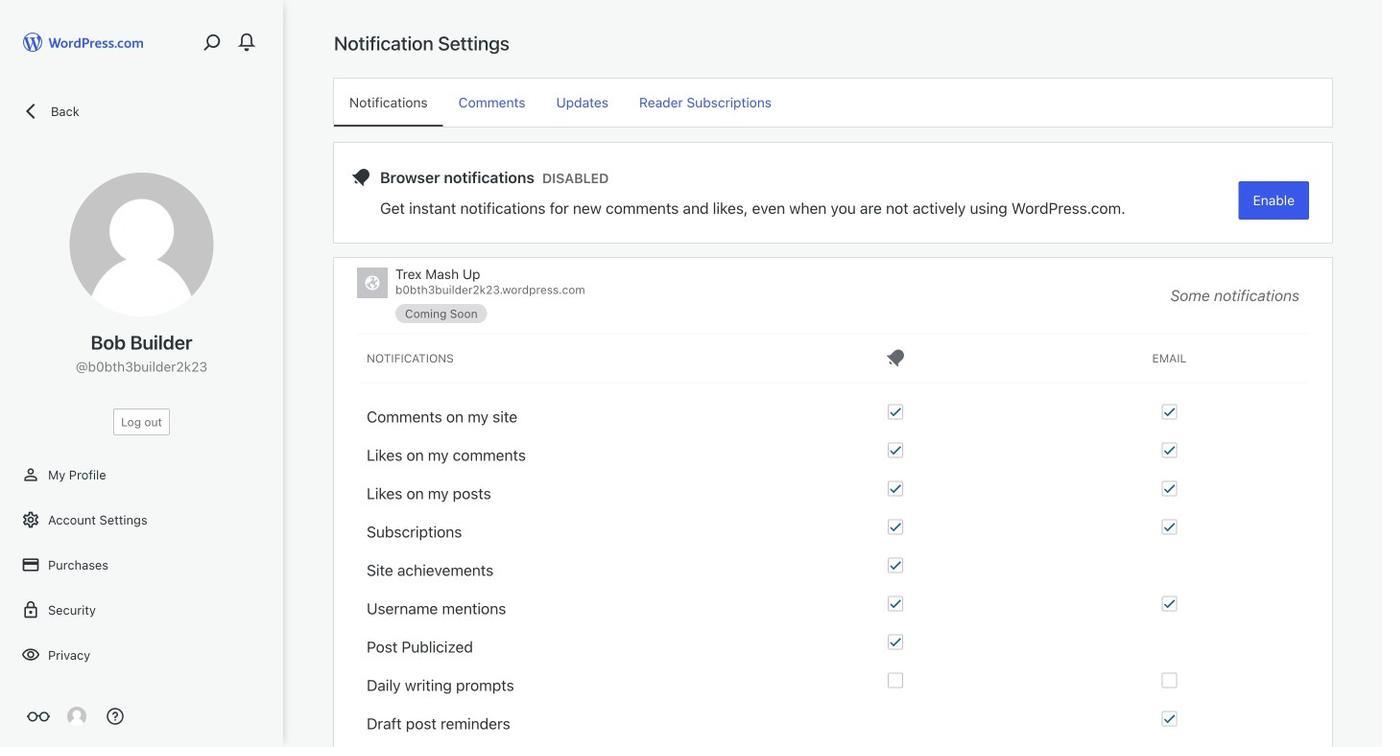 Task type: locate. For each thing, give the bounding box(es) containing it.
1 list item from the top
[[1373, 67, 1382, 137]]

1 vertical spatial bob builder image
[[67, 707, 86, 727]]

2 list item from the top
[[1373, 167, 1382, 257]]

None checkbox
[[888, 443, 903, 458], [888, 481, 903, 497], [1162, 481, 1177, 497], [888, 558, 903, 573], [1162, 673, 1177, 689], [888, 443, 903, 458], [888, 481, 903, 497], [1162, 481, 1177, 497], [888, 558, 903, 573], [1162, 673, 1177, 689]]

visibility image
[[21, 646, 40, 665]]

0 vertical spatial bob builder image
[[70, 173, 214, 317]]

list item
[[1373, 67, 1382, 137], [1373, 167, 1382, 257], [1373, 257, 1382, 347], [1373, 347, 1382, 418]]

bob builder image
[[70, 173, 214, 317], [67, 707, 86, 727]]

None checkbox
[[888, 405, 903, 420], [1162, 405, 1177, 420], [1162, 443, 1177, 458], [888, 520, 903, 535], [1162, 520, 1177, 535], [888, 597, 903, 612], [1162, 597, 1177, 612], [888, 635, 903, 650], [888, 673, 903, 689], [1162, 712, 1177, 727], [888, 405, 903, 420], [1162, 405, 1177, 420], [1162, 443, 1177, 458], [888, 520, 903, 535], [1162, 520, 1177, 535], [888, 597, 903, 612], [1162, 597, 1177, 612], [888, 635, 903, 650], [888, 673, 903, 689], [1162, 712, 1177, 727]]

credit_card image
[[21, 556, 40, 575]]

main content
[[334, 31, 1332, 748]]

settings image
[[21, 511, 40, 530]]

menu
[[334, 79, 1332, 127]]

reader image
[[27, 705, 50, 728]]



Task type: describe. For each thing, give the bounding box(es) containing it.
3 list item from the top
[[1373, 257, 1382, 347]]

lock image
[[21, 601, 40, 620]]

person image
[[21, 465, 40, 485]]

4 list item from the top
[[1373, 347, 1382, 418]]



Task type: vqa. For each thing, say whether or not it's contained in the screenshot.
person image
yes



